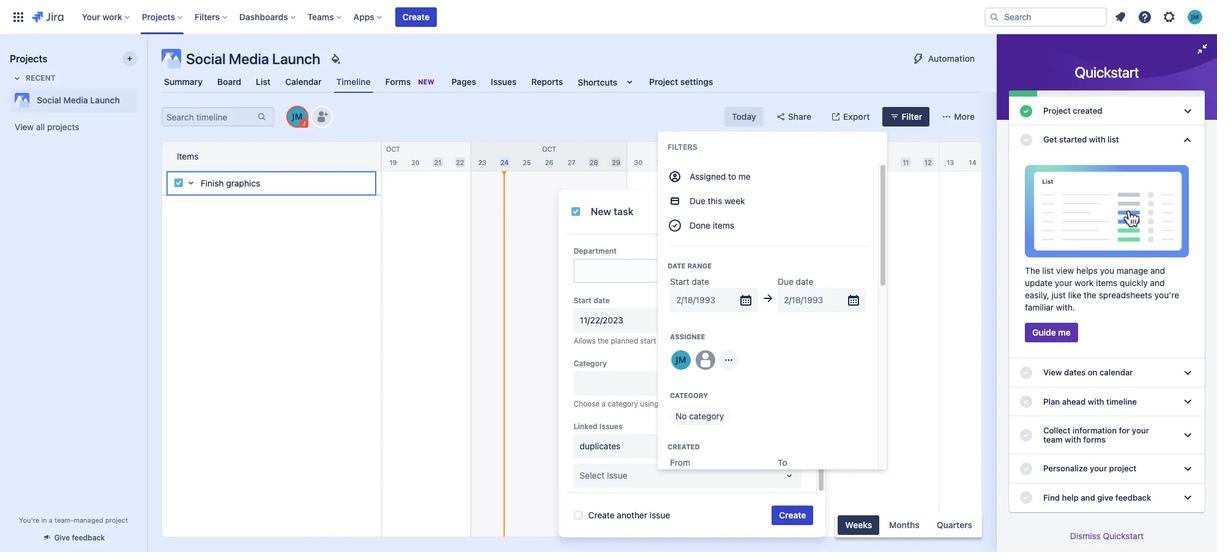 Task type: locate. For each thing, give the bounding box(es) containing it.
1 horizontal spatial category
[[670, 392, 708, 400]]

export
[[844, 111, 870, 122]]

0 vertical spatial to
[[729, 171, 737, 182]]

work for allows the planned start date for a piece of work to be set.
[[723, 337, 740, 346]]

easily,
[[1026, 290, 1050, 301]]

find help and give feedback
[[1044, 493, 1152, 503]]

2 vertical spatial work
[[723, 337, 740, 346]]

category up 'popup'
[[670, 392, 708, 400]]

shortcuts
[[578, 77, 618, 87]]

progress bar
[[1010, 91, 1206, 97]]

to left be
[[742, 337, 748, 346]]

items down you
[[1097, 278, 1118, 289]]

teams
[[308, 11, 334, 22]]

with inside plan ahead with timeline dropdown button
[[1089, 397, 1105, 407]]

calendar link
[[283, 71, 324, 93]]

view left dates
[[1044, 368, 1063, 378]]

the inside the list view helps you manage and update your work items quickly and easily, just like the spreadsheets you're familiar with.
[[1084, 290, 1097, 301]]

chevron image inside the find help and give feedback "dropdown button"
[[1181, 491, 1196, 506]]

create left another
[[589, 511, 615, 521]]

and inside "dropdown button"
[[1081, 493, 1096, 503]]

spreadsheets
[[1100, 290, 1153, 301]]

23
[[478, 158, 487, 166]]

banner
[[0, 0, 1218, 34]]

0 horizontal spatial project
[[650, 77, 679, 87]]

create inside the primary 'element'
[[403, 11, 430, 22]]

0 horizontal spatial work
[[103, 11, 122, 22]]

0 horizontal spatial list
[[1043, 266, 1054, 276]]

jeremy miller image down the "allows the planned start date for a piece of work to be set."
[[672, 351, 691, 370]]

2 horizontal spatial your
[[1133, 426, 1150, 436]]

plan ahead with timeline button
[[1010, 388, 1206, 417]]

3 checked image from the top
[[1019, 429, 1034, 443]]

0 horizontal spatial media
[[63, 95, 88, 105]]

1 vertical spatial checked image
[[1019, 133, 1034, 147]]

0 vertical spatial social
[[186, 50, 226, 67]]

start date up 11/22/2023
[[574, 296, 610, 306]]

export button
[[824, 107, 878, 127]]

chevron image inside project created dropdown button
[[1181, 104, 1196, 119]]

checked image left "project created"
[[1019, 104, 1034, 119]]

help
[[1063, 493, 1079, 503]]

0 horizontal spatial 10
[[189, 158, 196, 166]]

issues up duplicates
[[600, 423, 623, 432]]

2/18/1993 down due date
[[784, 295, 824, 305]]

1 vertical spatial project
[[105, 517, 128, 525]]

create button right apps dropdown button
[[395, 7, 437, 27]]

4 checked image from the top
[[1019, 462, 1034, 477]]

2 checked image from the top
[[1019, 133, 1034, 147]]

0 vertical spatial with
[[1090, 135, 1106, 145]]

1 horizontal spatial issues
[[600, 423, 623, 432]]

checked image for personalize
[[1019, 462, 1034, 477]]

1 vertical spatial to
[[742, 337, 748, 346]]

0 vertical spatial quickstart
[[1075, 64, 1140, 81]]

chevron image inside view dates on calendar dropdown button
[[1181, 366, 1196, 381]]

category left using at the right of the page
[[608, 400, 638, 409]]

0 vertical spatial media
[[229, 50, 269, 67]]

on
[[1088, 368, 1098, 378]]

create button
[[395, 7, 437, 27], [772, 506, 814, 526]]

0 vertical spatial for
[[676, 337, 685, 346]]

1 vertical spatial create button
[[772, 506, 814, 526]]

checked image down "guide"
[[1019, 366, 1034, 381]]

10 left '11'
[[880, 158, 888, 166]]

all
[[36, 122, 45, 132]]

create button down open image at the right
[[772, 506, 814, 526]]

1 vertical spatial start date
[[574, 296, 610, 306]]

start date down date range
[[670, 276, 710, 287]]

checked image
[[1019, 366, 1034, 381], [1019, 395, 1034, 410], [1019, 429, 1034, 443], [1019, 462, 1034, 477], [1019, 491, 1034, 506]]

Linked Issues text field
[[580, 441, 582, 453]]

1 2/18/1993 from the left
[[677, 295, 716, 305]]

to
[[778, 458, 788, 468]]

projects up sidebar navigation icon
[[142, 11, 175, 22]]

category up category text field
[[574, 359, 607, 369]]

board link
[[215, 71, 244, 93]]

for left the piece
[[676, 337, 685, 346]]

get started with list
[[1044, 135, 1120, 145]]

with
[[1090, 135, 1106, 145], [1089, 397, 1105, 407], [1065, 435, 1082, 445]]

view left all
[[15, 122, 34, 132]]

chevron image inside personalize your project dropdown button
[[1181, 462, 1196, 477]]

new left task
[[591, 206, 612, 217]]

checked image inside plan ahead with timeline dropdown button
[[1019, 395, 1034, 410]]

0 horizontal spatial projects
[[10, 53, 48, 64]]

0 vertical spatial new
[[418, 78, 435, 86]]

1 horizontal spatial due
[[778, 276, 794, 287]]

filters right projects popup button
[[195, 11, 220, 22]]

1 vertical spatial your
[[1133, 426, 1150, 436]]

checked image left "find"
[[1019, 491, 1034, 506]]

project for project created
[[1044, 106, 1071, 116]]

0 horizontal spatial category
[[574, 359, 607, 369]]

checked image inside view dates on calendar dropdown button
[[1019, 366, 1034, 381]]

1 vertical spatial and
[[1151, 278, 1166, 289]]

project created button
[[1010, 97, 1206, 126]]

list up update
[[1043, 266, 1054, 276]]

set background color image
[[328, 51, 343, 66]]

0 horizontal spatial start
[[574, 296, 592, 306]]

2 vertical spatial and
[[1081, 493, 1096, 503]]

checked image left the team
[[1019, 429, 1034, 443]]

new for new
[[418, 78, 435, 86]]

a right choose
[[602, 400, 606, 409]]

primary element
[[7, 0, 985, 34]]

due this week button
[[658, 189, 879, 214]]

0 vertical spatial your
[[1056, 278, 1073, 289]]

filters left nov
[[668, 143, 698, 152]]

launch up calendar
[[272, 50, 321, 67]]

and left the give
[[1081, 493, 1096, 503]]

today button
[[725, 107, 764, 127]]

assigned
[[690, 171, 726, 182]]

1 horizontal spatial jeremy miller image
[[672, 351, 691, 370]]

due inside due this week button
[[690, 196, 706, 206]]

0 horizontal spatial create
[[403, 11, 430, 22]]

1 checked image from the top
[[1019, 366, 1034, 381]]

view
[[15, 122, 34, 132], [1044, 368, 1063, 378]]

create project image
[[125, 54, 135, 64]]

project inside dropdown button
[[1044, 106, 1071, 116]]

done items button
[[658, 214, 879, 238]]

0 vertical spatial chevron image
[[1181, 133, 1196, 147]]

1 horizontal spatial your
[[1091, 464, 1108, 474]]

checked image inside the find help and give feedback "dropdown button"
[[1019, 491, 1034, 506]]

1 vertical spatial category
[[690, 411, 725, 422]]

0 vertical spatial issues
[[491, 77, 517, 87]]

chevron image for view dates on calendar
[[1181, 366, 1196, 381]]

issues right pages
[[491, 77, 517, 87]]

share
[[788, 111, 812, 122]]

0 vertical spatial me
[[739, 171, 751, 182]]

filters
[[195, 11, 220, 22], [668, 143, 698, 152]]

category for linked issues
[[574, 359, 607, 369]]

checked image left plan
[[1019, 395, 1034, 410]]

checked image inside collect information for your team with forms dropdown button
[[1019, 429, 1034, 443]]

created
[[1074, 106, 1103, 116]]

project up the find help and give feedback "dropdown button"
[[1110, 464, 1137, 474]]

1 vertical spatial due
[[778, 276, 794, 287]]

0 horizontal spatial for
[[676, 337, 685, 346]]

1 vertical spatial items
[[1097, 278, 1118, 289]]

social up summary
[[186, 50, 226, 67]]

social media launch up view all projects link
[[37, 95, 120, 105]]

jeremy miller image left add people icon at top left
[[288, 107, 307, 127]]

chevron image inside plan ahead with timeline dropdown button
[[1181, 395, 1196, 410]]

chevron image
[[1181, 104, 1196, 119], [1181, 366, 1196, 381], [1181, 395, 1196, 410], [1181, 429, 1196, 443], [1181, 491, 1196, 506]]

dismiss quickstart link
[[1071, 531, 1145, 542]]

items right done
[[713, 220, 735, 231]]

from
[[670, 458, 691, 468]]

1 horizontal spatial start date
[[670, 276, 710, 287]]

2 chevron image from the top
[[1181, 462, 1196, 477]]

start date
[[670, 276, 710, 287], [574, 296, 610, 306]]

oct up 26
[[542, 145, 557, 153]]

share button
[[769, 107, 819, 127]]

give feedback
[[54, 534, 105, 543]]

project right managed
[[105, 517, 128, 525]]

oct up 19
[[386, 145, 401, 153]]

0 vertical spatial create button
[[395, 7, 437, 27]]

1 checked image from the top
[[1019, 104, 1034, 119]]

due for due date
[[778, 276, 794, 287]]

team-
[[55, 517, 74, 525]]

me right "guide"
[[1059, 328, 1071, 338]]

project for project settings
[[650, 77, 679, 87]]

1 vertical spatial feedback
[[72, 534, 105, 543]]

appswitcher icon image
[[11, 9, 26, 24]]

checked image left get
[[1019, 133, 1034, 147]]

25
[[523, 158, 531, 166]]

1 horizontal spatial projects
[[142, 11, 175, 22]]

1 chevron image from the top
[[1181, 133, 1196, 147]]

view inside dropdown button
[[1044, 368, 1063, 378]]

1 horizontal spatial to
[[742, 337, 748, 346]]

1 vertical spatial issues
[[600, 423, 623, 432]]

help image
[[1138, 9, 1153, 24]]

just
[[1052, 290, 1067, 301]]

give
[[1098, 493, 1114, 503]]

28
[[590, 158, 598, 166]]

0 vertical spatial social media launch
[[186, 50, 321, 67]]

your up find help and give feedback at the bottom right of page
[[1091, 464, 1108, 474]]

project
[[1110, 464, 1137, 474], [105, 517, 128, 525]]

list down project created dropdown button
[[1108, 135, 1120, 145]]

0 vertical spatial the
[[1084, 290, 1097, 301]]

create for create button to the right
[[780, 511, 807, 521]]

checked image left personalize
[[1019, 462, 1034, 477]]

1 vertical spatial projects
[[10, 53, 48, 64]]

0 horizontal spatial feedback
[[72, 534, 105, 543]]

create down open image at the right
[[780, 511, 807, 521]]

feedback right the give
[[1116, 493, 1152, 503]]

0 horizontal spatial oct
[[386, 145, 401, 153]]

started
[[1060, 135, 1088, 145]]

tab list
[[154, 71, 990, 93]]

project up get
[[1044, 106, 1071, 116]]

0 horizontal spatial your
[[1056, 278, 1073, 289]]

0 vertical spatial checked image
[[1019, 104, 1034, 119]]

quickly
[[1121, 278, 1149, 289]]

1 vertical spatial work
[[1075, 278, 1094, 289]]

1 vertical spatial the
[[598, 337, 609, 346]]

1 vertical spatial list
[[1043, 266, 1054, 276]]

your down "timeline" on the right bottom
[[1133, 426, 1150, 436]]

new task image
[[572, 207, 581, 217]]

work inside the list view helps you manage and update your work items quickly and easily, just like the spreadsheets you're familiar with.
[[1075, 278, 1094, 289]]

work down helps
[[1075, 278, 1094, 289]]

to inside "button"
[[729, 171, 737, 182]]

with inside get started with list dropdown button
[[1090, 135, 1106, 145]]

projects up recent
[[10, 53, 48, 64]]

5 checked image from the top
[[1019, 491, 1034, 506]]

5 chevron image from the top
[[1181, 491, 1196, 506]]

guide
[[1033, 328, 1057, 338]]

create another issue
[[589, 511, 671, 521]]

0 vertical spatial project
[[1110, 464, 1137, 474]]

1 vertical spatial with
[[1089, 397, 1105, 407]]

dismiss
[[1071, 531, 1101, 542]]

pages link
[[449, 71, 479, 93]]

media up list
[[229, 50, 269, 67]]

set.
[[761, 337, 774, 346]]

1 horizontal spatial new
[[591, 206, 612, 217]]

project inside tab list
[[650, 77, 679, 87]]

assigned to me button
[[658, 165, 879, 189]]

work right "of"
[[723, 337, 740, 346]]

pages
[[452, 77, 476, 87]]

timeline
[[337, 76, 371, 87]]

0 vertical spatial work
[[103, 11, 122, 22]]

quickstart right dismiss
[[1104, 531, 1145, 542]]

launch left "add to starred" icon
[[90, 95, 120, 105]]

work right your
[[103, 11, 122, 22]]

a left the piece
[[687, 337, 691, 346]]

familiar
[[1026, 303, 1054, 313]]

task image
[[174, 178, 184, 188]]

0 horizontal spatial items
[[713, 220, 735, 231]]

due for due this week
[[690, 196, 706, 206]]

open image
[[783, 469, 797, 484]]

view for view all projects
[[15, 122, 34, 132]]

2/18/1993 for start
[[677, 295, 716, 305]]

0 vertical spatial list
[[1108, 135, 1120, 145]]

1 vertical spatial media
[[63, 95, 88, 105]]

add people image
[[315, 110, 329, 124]]

0 vertical spatial project
[[650, 77, 679, 87]]

your down view
[[1056, 278, 1073, 289]]

chevron image
[[1181, 133, 1196, 147], [1181, 462, 1196, 477]]

linked issues
[[574, 423, 623, 432]]

0 horizontal spatial social media launch
[[37, 95, 120, 105]]

issue
[[650, 511, 671, 521]]

create button inside the primary 'element'
[[395, 7, 437, 27]]

due left 'this'
[[690, 196, 706, 206]]

category
[[608, 400, 638, 409], [690, 411, 725, 422]]

to right assigned
[[729, 171, 737, 182]]

0 horizontal spatial category
[[608, 400, 638, 409]]

1 horizontal spatial items
[[1097, 278, 1118, 289]]

create right apps dropdown button
[[403, 11, 430, 22]]

1 vertical spatial jeremy miller image
[[672, 351, 691, 370]]

media
[[229, 50, 269, 67], [63, 95, 88, 105]]

1 vertical spatial start
[[574, 296, 592, 306]]

1 horizontal spatial oct
[[542, 145, 557, 153]]

0 vertical spatial projects
[[142, 11, 175, 22]]

oct
[[386, 145, 401, 153], [542, 145, 557, 153]]

with for ahead
[[1089, 397, 1105, 407]]

jira image
[[32, 9, 64, 24], [32, 9, 64, 24]]

collapse recent projects image
[[10, 71, 24, 86]]

feedback down managed
[[72, 534, 105, 543]]

with right the 'ahead'
[[1089, 397, 1105, 407]]

chevron image for personalize your project
[[1181, 462, 1196, 477]]

start date for 11/22/2023
[[574, 296, 610, 306]]

and right manage
[[1151, 266, 1166, 276]]

jeremy miller image
[[288, 107, 307, 127], [672, 351, 691, 370]]

the right like
[[1084, 290, 1097, 301]]

2 oct from the left
[[542, 145, 557, 153]]

nov
[[698, 145, 713, 153]]

1 vertical spatial view
[[1044, 368, 1063, 378]]

2/18/1993
[[677, 295, 716, 305], [784, 295, 824, 305]]

0 vertical spatial items
[[713, 220, 735, 231]]

with right the team
[[1065, 435, 1082, 445]]

2 chevron image from the top
[[1181, 366, 1196, 381]]

1 vertical spatial filters
[[668, 143, 698, 152]]

category inside button
[[690, 411, 725, 422]]

1 horizontal spatial feedback
[[1116, 493, 1152, 503]]

0 vertical spatial start
[[670, 276, 690, 287]]

1 oct from the left
[[386, 145, 401, 153]]

1 vertical spatial category
[[670, 392, 708, 400]]

create for create button in the primary 'element'
[[403, 11, 430, 22]]

2 2/18/1993 from the left
[[784, 295, 824, 305]]

chevron image for find help and give feedback
[[1181, 491, 1196, 506]]

4 chevron image from the top
[[1181, 429, 1196, 443]]

chevron image for plan ahead with timeline
[[1181, 395, 1196, 410]]

1 horizontal spatial list
[[1108, 135, 1120, 145]]

summary
[[164, 77, 203, 87]]

start down date
[[670, 276, 690, 287]]

category down picker
[[690, 411, 725, 422]]

due down done items button
[[778, 276, 794, 287]]

no category button
[[670, 408, 730, 425]]

choose
[[574, 400, 600, 409]]

social media launch up list
[[186, 50, 321, 67]]

checked image
[[1019, 104, 1034, 119], [1019, 133, 1034, 147]]

1 vertical spatial new
[[591, 206, 612, 217]]

date
[[668, 262, 686, 270]]

new for new task
[[591, 206, 612, 217]]

new right forms
[[418, 78, 435, 86]]

3 chevron image from the top
[[1181, 395, 1196, 410]]

calendar
[[285, 77, 322, 87]]

dismiss quickstart
[[1071, 531, 1145, 542]]

0 horizontal spatial 2/18/1993
[[677, 295, 716, 305]]

and up you're at bottom right
[[1151, 278, 1166, 289]]

10 down the 'search timeline' text box
[[189, 158, 196, 166]]

me up week
[[739, 171, 751, 182]]

2 checked image from the top
[[1019, 395, 1034, 410]]

start up 11/22/2023
[[574, 296, 592, 306]]

checked image for get
[[1019, 133, 1034, 147]]

2 vertical spatial with
[[1065, 435, 1082, 445]]

done
[[690, 220, 711, 231]]

project left 'settings'
[[650, 77, 679, 87]]

for down "timeline" on the right bottom
[[1120, 426, 1131, 436]]

0 vertical spatial filters
[[195, 11, 220, 22]]

quickstart up project created dropdown button
[[1075, 64, 1140, 81]]

list
[[256, 77, 271, 87]]

0 horizontal spatial filters
[[195, 11, 220, 22]]

chevron image inside get started with list dropdown button
[[1181, 133, 1196, 147]]

the right allows
[[598, 337, 609, 346]]

1 vertical spatial chevron image
[[1181, 462, 1196, 477]]

view dates on calendar button
[[1010, 359, 1206, 388]]

0 vertical spatial jeremy miller image
[[288, 107, 307, 127]]

1 horizontal spatial for
[[1120, 426, 1131, 436]]

1 horizontal spatial work
[[723, 337, 740, 346]]

Category text field
[[580, 378, 582, 390]]

with right started
[[1090, 135, 1106, 145]]

2/18/1993 down department text field
[[677, 295, 716, 305]]

1 horizontal spatial the
[[1084, 290, 1097, 301]]

media up view all projects link
[[63, 95, 88, 105]]

20
[[411, 158, 420, 166]]

social down recent
[[37, 95, 61, 105]]

checked image inside get started with list dropdown button
[[1019, 133, 1034, 147]]

personalize your project button
[[1010, 455, 1206, 484]]

notifications image
[[1114, 9, 1128, 24]]

social
[[186, 50, 226, 67], [37, 95, 61, 105]]

personalize
[[1044, 464, 1088, 474]]

1 vertical spatial for
[[1120, 426, 1131, 436]]

0 horizontal spatial the
[[598, 337, 609, 346]]

filter button
[[883, 107, 930, 127]]

1 chevron image from the top
[[1181, 104, 1196, 119]]

1 horizontal spatial project
[[1044, 106, 1071, 116]]

1 horizontal spatial project
[[1110, 464, 1137, 474]]

summary link
[[162, 71, 205, 93]]

date
[[692, 276, 710, 287], [796, 276, 814, 287], [594, 296, 610, 306], [659, 337, 674, 346]]

chevron image inside collect information for your team with forms dropdown button
[[1181, 429, 1196, 443]]

19
[[390, 158, 397, 166]]

your work
[[82, 11, 122, 22]]



Task type: vqa. For each thing, say whether or not it's contained in the screenshot.
INVITING at left top
no



Task type: describe. For each thing, give the bounding box(es) containing it.
give
[[54, 534, 70, 543]]

search image
[[990, 12, 1000, 22]]

your
[[82, 11, 100, 22]]

board
[[217, 77, 241, 87]]

automation button
[[904, 49, 983, 69]]

checked image for project
[[1019, 104, 1034, 119]]

personalize your project
[[1044, 464, 1137, 474]]

apps button
[[350, 7, 387, 27]]

items
[[177, 151, 199, 161]]

work inside popup button
[[103, 11, 122, 22]]

work for the list view helps you manage and update your work items quickly and easily, just like the spreadsheets you're familiar with.
[[1075, 278, 1094, 289]]

give feedback button
[[35, 528, 112, 549]]

chevron image for project created
[[1181, 104, 1196, 119]]

me inside button
[[1059, 328, 1071, 338]]

get
[[1044, 135, 1058, 145]]

ahead
[[1063, 397, 1086, 407]]

assigned to me
[[690, 171, 751, 182]]

the
[[1026, 266, 1041, 276]]

settings image
[[1163, 9, 1177, 24]]

today
[[732, 111, 757, 122]]

checked image for view
[[1019, 366, 1034, 381]]

project inside dropdown button
[[1110, 464, 1137, 474]]

me inside "button"
[[739, 171, 751, 182]]

social media launch link
[[10, 88, 132, 113]]

issue
[[607, 471, 628, 481]]

a right the in
[[49, 517, 53, 525]]

start for 11/22/2023
[[574, 296, 592, 306]]

feedback inside button
[[72, 534, 105, 543]]

view for view dates on calendar
[[1044, 368, 1063, 378]]

view dates on calendar
[[1044, 368, 1134, 378]]

department
[[574, 247, 617, 256]]

for inside collect information for your team with forms
[[1120, 426, 1131, 436]]

collect
[[1044, 426, 1071, 436]]

created
[[668, 443, 700, 451]]

update
[[1026, 278, 1053, 289]]

projects button
[[138, 7, 187, 27]]

start for 2/18/1993
[[670, 276, 690, 287]]

2 vertical spatial your
[[1091, 464, 1108, 474]]

you're
[[1155, 290, 1180, 301]]

weeks button
[[838, 516, 880, 536]]

you're in a team-managed project
[[19, 517, 128, 525]]

with.
[[1057, 303, 1076, 313]]

2 10 from the left
[[880, 158, 888, 166]]

with inside collect information for your team with forms
[[1065, 435, 1082, 445]]

automation
[[929, 53, 975, 64]]

tab list containing timeline
[[154, 71, 990, 93]]

issues inside tab list
[[491, 77, 517, 87]]

list inside the list view helps you manage and update your work items quickly and easily, just like the spreadsheets you're familiar with.
[[1043, 266, 1054, 276]]

be
[[750, 337, 759, 346]]

date range
[[668, 262, 712, 270]]

plan ahead with timeline
[[1044, 397, 1138, 407]]

0 vertical spatial category
[[608, 400, 638, 409]]

picker
[[691, 400, 712, 409]]

reports link
[[529, 71, 566, 93]]

using
[[640, 400, 659, 409]]

team
[[1044, 435, 1063, 445]]

1 horizontal spatial create button
[[772, 506, 814, 526]]

new task
[[591, 206, 634, 217]]

automation image
[[912, 51, 926, 66]]

items inside button
[[713, 220, 735, 231]]

oct for 19
[[386, 145, 401, 153]]

issues link
[[489, 71, 519, 93]]

this
[[708, 196, 723, 206]]

forms
[[1084, 435, 1106, 445]]

14
[[970, 158, 977, 166]]

30
[[634, 158, 643, 166]]

project settings link
[[647, 71, 716, 93]]

project settings
[[650, 77, 714, 87]]

filters inside popup button
[[195, 11, 220, 22]]

Search field
[[985, 7, 1108, 27]]

another
[[617, 511, 648, 521]]

helps
[[1077, 266, 1098, 276]]

quarters
[[937, 520, 973, 531]]

2/18/1993 for due
[[784, 295, 824, 305]]

filters button
[[191, 7, 232, 27]]

1 horizontal spatial create
[[589, 511, 615, 521]]

timeline
[[1107, 397, 1138, 407]]

feedback inside "dropdown button"
[[1116, 493, 1152, 503]]

Select Issue text field
[[580, 470, 582, 483]]

assignee
[[670, 333, 706, 341]]

1 vertical spatial social media launch
[[37, 95, 120, 105]]

with for started
[[1090, 135, 1106, 145]]

view
[[1057, 266, 1075, 276]]

12
[[925, 158, 932, 166]]

list link
[[254, 71, 273, 93]]

dates
[[1065, 368, 1086, 378]]

Search timeline text field
[[163, 108, 256, 126]]

manage
[[1117, 266, 1149, 276]]

you're
[[19, 517, 39, 525]]

information
[[1073, 426, 1118, 436]]

1 vertical spatial social
[[37, 95, 61, 105]]

select
[[580, 471, 605, 481]]

choose a category using a popup picker window.
[[574, 400, 742, 409]]

view all projects
[[15, 122, 79, 132]]

apps
[[354, 11, 375, 22]]

more button
[[935, 107, 983, 127]]

start date for 2/18/1993
[[670, 276, 710, 287]]

checked image for find
[[1019, 491, 1034, 506]]

checked image for collect
[[1019, 429, 1034, 443]]

1 vertical spatial quickstart
[[1104, 531, 1145, 542]]

oct for 26
[[542, 145, 557, 153]]

your inside collect information for your team with forms
[[1133, 426, 1150, 436]]

11/22/2023
[[580, 315, 624, 326]]

dashboards
[[239, 11, 288, 22]]

1 10 from the left
[[189, 158, 196, 166]]

banner containing your work
[[0, 0, 1218, 34]]

items inside the list view helps you manage and update your work items quickly and easily, just like the spreadsheets you're familiar with.
[[1097, 278, 1118, 289]]

weeks
[[846, 520, 873, 531]]

chevron image for get started with list
[[1181, 133, 1196, 147]]

1 horizontal spatial social
[[186, 50, 226, 67]]

filter
[[902, 111, 923, 122]]

chevron image for collect information for your team with forms
[[1181, 429, 1196, 443]]

piece
[[693, 337, 712, 346]]

in
[[41, 517, 47, 525]]

sidebar navigation image
[[133, 49, 160, 73]]

minimize image
[[1196, 42, 1210, 56]]

0 vertical spatial and
[[1151, 266, 1166, 276]]

your profile and settings image
[[1188, 9, 1203, 24]]

projects
[[47, 122, 79, 132]]

checked image for plan
[[1019, 395, 1034, 410]]

more
[[955, 111, 975, 122]]

unassigned image
[[696, 351, 716, 370]]

29
[[612, 158, 621, 166]]

range
[[688, 262, 712, 270]]

find
[[1044, 493, 1061, 503]]

1 horizontal spatial launch
[[272, 50, 321, 67]]

category for created
[[670, 392, 708, 400]]

projects inside projects popup button
[[142, 11, 175, 22]]

0 horizontal spatial launch
[[90, 95, 120, 105]]

0 horizontal spatial project
[[105, 517, 128, 525]]

11
[[903, 158, 910, 166]]

dashboards button
[[236, 7, 300, 27]]

Department text field
[[575, 260, 801, 282]]

add to starred image
[[133, 93, 148, 108]]

recent
[[26, 73, 55, 83]]

planned
[[611, 337, 639, 346]]

What needs to be done? - Press the "Enter" key to submit or the "Escape" key to cancel. text field
[[201, 177, 367, 190]]

24
[[501, 158, 509, 166]]

a right using at the right of the page
[[661, 400, 665, 409]]

your inside the list view helps you manage and update your work items quickly and easily, just like the spreadsheets you're familiar with.
[[1056, 278, 1073, 289]]

list inside dropdown button
[[1108, 135, 1120, 145]]



